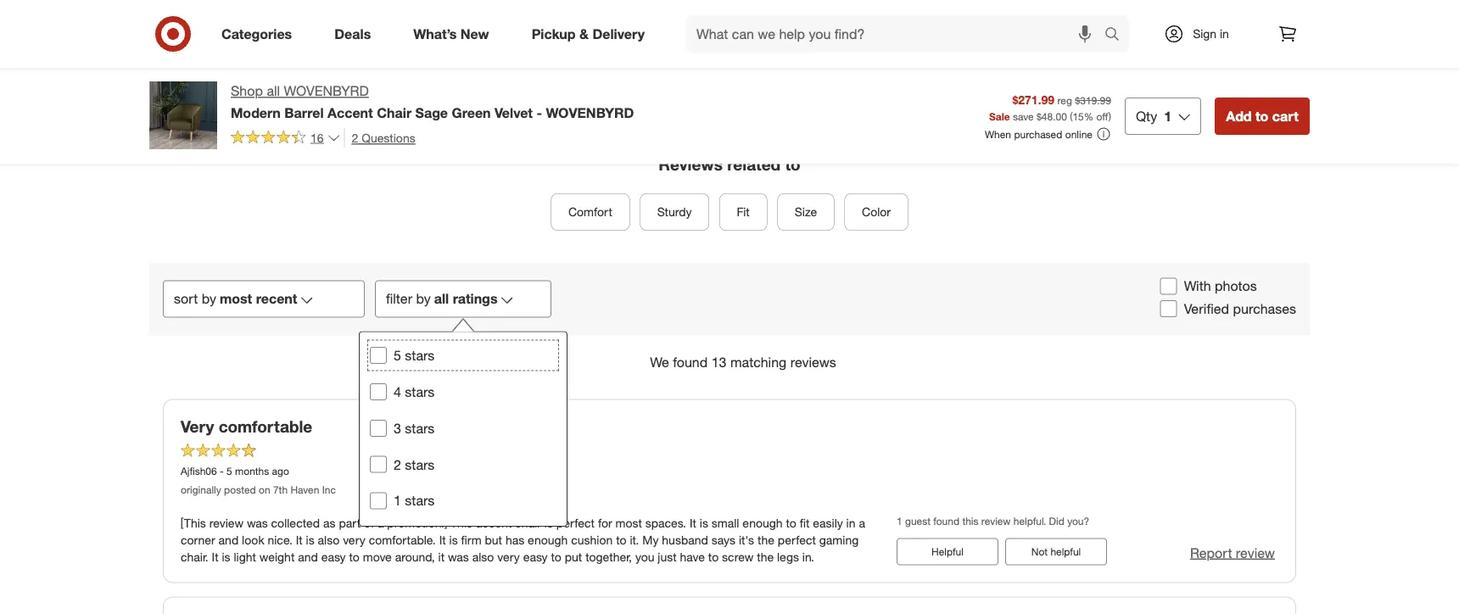 Task type: vqa. For each thing, say whether or not it's contained in the screenshot.
leftmost and
yes



Task type: describe. For each thing, give the bounding box(es) containing it.
very comfortable
[[181, 417, 312, 437]]

0 vertical spatial perfect
[[557, 516, 595, 531]]

verified purchases
[[1184, 301, 1297, 318]]

deals link
[[320, 15, 392, 53]]

image of modern barrel accent chair sage green velvet - wovenbyrd image
[[149, 81, 217, 149]]

[this
[[181, 516, 206, 531]]

is left light
[[222, 550, 230, 565]]

1 horizontal spatial wovenbyrd
[[546, 104, 634, 121]]

1 vertical spatial found
[[934, 515, 960, 528]]

sale
[[990, 110, 1010, 122]]

1 for 1 guest found this review helpful. did you?
[[897, 515, 903, 528]]

have
[[680, 550, 705, 565]]

what's
[[414, 26, 457, 42]]

to left fit on the right
[[786, 516, 797, 531]]

move
[[363, 550, 392, 565]]

guest
[[906, 515, 931, 528]]

2 for 2 stars
[[394, 457, 401, 473]]

2 for 2 questions
[[352, 130, 358, 145]]

easily
[[813, 516, 843, 531]]

all inside shop all wovenbyrd modern barrel accent chair sage green velvet - wovenbyrd
[[267, 83, 280, 99]]

you?
[[1068, 515, 1090, 528]]

helpful
[[1051, 546, 1081, 559]]

is left small
[[700, 516, 709, 531]]

weight
[[260, 550, 295, 565]]

report review
[[1191, 545, 1276, 562]]

very
[[181, 417, 214, 437]]

%
[[1084, 110, 1094, 122]]

posted
[[224, 484, 256, 496]]

reviews
[[791, 354, 837, 371]]

delivery
[[593, 26, 645, 42]]

to left move
[[349, 550, 360, 565]]

to inside button
[[1256, 108, 1269, 124]]

pickup & delivery
[[532, 26, 645, 42]]

purchased
[[1014, 128, 1063, 140]]

is down collected
[[306, 533, 315, 548]]

size
[[795, 205, 817, 220]]

save
[[1013, 110, 1034, 122]]

helpful button
[[897, 539, 999, 566]]

reviews related to
[[659, 155, 801, 174]]

5 inside the ajfish06 - 5 months ago originally posted on 7th haven inc
[[227, 466, 232, 478]]

we
[[650, 354, 669, 371]]

sturdy button
[[640, 194, 710, 231]]

my
[[643, 533, 659, 548]]

qty 1
[[1136, 108, 1172, 124]]

stars for 1 stars
[[405, 493, 435, 510]]

4 stars checkbox
[[370, 384, 387, 401]]

sign
[[1193, 26, 1217, 41]]

16
[[311, 130, 324, 145]]

0 horizontal spatial most
[[220, 291, 252, 308]]

in inside the '[this review was collected as part of a promotion.] this accent chair is perfect for most spaces. it is small enough to fit easily in a corner and look nice. it is also very comfortable. it is firm but has enough cushion to it. my husband says it's the perfect gaming chair. it is light weight and easy to move around, it was also very easy to put together, you just have to screw the legs in.'
[[847, 516, 856, 531]]

on
[[259, 484, 270, 496]]

purchases
[[1234, 301, 1297, 318]]

to left it.
[[616, 533, 627, 548]]

questions
[[362, 130, 416, 145]]

with
[[1184, 278, 1212, 295]]

just
[[658, 550, 677, 565]]

review for report review
[[1236, 545, 1276, 562]]

to left put
[[551, 550, 562, 565]]

fit
[[737, 205, 750, 220]]

not
[[1032, 546, 1048, 559]]

1 horizontal spatial review
[[982, 515, 1011, 528]]

sort
[[174, 291, 198, 308]]

pickup
[[532, 26, 576, 42]]

small
[[712, 516, 740, 531]]

related
[[727, 155, 781, 174]]

modern
[[231, 104, 281, 121]]

)
[[1109, 110, 1112, 122]]

$271.99 reg $319.99 sale save $ 48.00 ( 15 % off )
[[990, 92, 1112, 122]]

stars for 2 stars
[[405, 457, 435, 473]]

0 vertical spatial very
[[343, 533, 366, 548]]

comfort
[[569, 205, 613, 220]]

1 easy from the left
[[321, 550, 346, 565]]

comfortable.
[[369, 533, 436, 548]]

new
[[461, 26, 489, 42]]

What can we help you find? suggestions appear below search field
[[687, 15, 1109, 53]]

cart
[[1273, 108, 1299, 124]]

3 stars checkbox
[[370, 420, 387, 437]]

has
[[506, 533, 525, 548]]

13
[[712, 354, 727, 371]]

1 horizontal spatial perfect
[[778, 533, 816, 548]]

add to cart button
[[1215, 97, 1310, 135]]

48.00
[[1042, 110, 1068, 122]]

15
[[1073, 110, 1084, 122]]

it.
[[630, 533, 639, 548]]

sort by most recent
[[174, 291, 297, 308]]

spaces.
[[646, 516, 687, 531]]

husband
[[662, 533, 708, 548]]

cushion
[[571, 533, 613, 548]]

what's new link
[[399, 15, 511, 53]]

deals
[[335, 26, 371, 42]]

velvet
[[495, 104, 533, 121]]

corner
[[181, 533, 215, 548]]

(
[[1070, 110, 1073, 122]]

comfortable
[[219, 417, 312, 437]]

0 vertical spatial enough
[[743, 516, 783, 531]]

when
[[985, 128, 1012, 140]]

accent
[[476, 516, 512, 531]]

is left the "firm"
[[449, 533, 458, 548]]

it right chair. at left
[[212, 550, 219, 565]]

stars for 3 stars
[[405, 420, 435, 437]]

1 stars checkbox
[[370, 493, 387, 510]]

1 horizontal spatial 5
[[394, 348, 401, 364]]

of
[[364, 516, 374, 531]]

by for filter by
[[416, 291, 431, 308]]

it's
[[739, 533, 755, 548]]

$
[[1037, 110, 1042, 122]]



Task type: locate. For each thing, give the bounding box(es) containing it.
1 left guest
[[897, 515, 903, 528]]

0 horizontal spatial perfect
[[557, 516, 595, 531]]

1 horizontal spatial in
[[1220, 26, 1230, 41]]

0 horizontal spatial wovenbyrd
[[284, 83, 369, 99]]

0 horizontal spatial in
[[847, 516, 856, 531]]

by for sort by
[[202, 291, 216, 308]]

light
[[234, 550, 256, 565]]

enough down chair
[[528, 533, 568, 548]]

haven
[[291, 484, 319, 496]]

the left 'legs'
[[757, 550, 774, 565]]

very down part
[[343, 533, 366, 548]]

wovenbyrd up barrel
[[284, 83, 369, 99]]

the right it's
[[758, 533, 775, 548]]

it up husband on the left bottom of page
[[690, 516, 697, 531]]

to right add
[[1256, 108, 1269, 124]]

in up gaming
[[847, 516, 856, 531]]

1 vertical spatial all
[[434, 291, 449, 308]]

0 vertical spatial -
[[537, 104, 542, 121]]

and
[[219, 533, 239, 548], [298, 550, 318, 565]]

review right this
[[982, 515, 1011, 528]]

0 vertical spatial the
[[758, 533, 775, 548]]

chair
[[377, 104, 412, 121]]

stars for 4 stars
[[405, 384, 435, 401]]

when purchased online
[[985, 128, 1093, 140]]

0 horizontal spatial review
[[209, 516, 244, 531]]

2 by from the left
[[416, 291, 431, 308]]

with photos
[[1184, 278, 1258, 295]]

perfect up cushion
[[557, 516, 595, 531]]

5 stars from the top
[[405, 493, 435, 510]]

in right sign
[[1220, 26, 1230, 41]]

1 vertical spatial was
[[448, 550, 469, 565]]

0 horizontal spatial enough
[[528, 533, 568, 548]]

0 horizontal spatial 2
[[352, 130, 358, 145]]

0 vertical spatial found
[[673, 354, 708, 371]]

1 horizontal spatial found
[[934, 515, 960, 528]]

1 right qty
[[1165, 108, 1172, 124]]

1 vertical spatial very
[[498, 550, 520, 565]]

found
[[673, 354, 708, 371], [934, 515, 960, 528]]

also down but
[[472, 550, 494, 565]]

stars up 4 stars
[[405, 348, 435, 364]]

report review button
[[1191, 544, 1276, 563]]

0 horizontal spatial also
[[318, 533, 340, 548]]

[this review was collected as part of a promotion.] this accent chair is perfect for most spaces. it is small enough to fit easily in a corner and look nice. it is also very comfortable. it is firm but has enough cushion to it. my husband says it's the perfect gaming chair. it is light weight and easy to move around, it was also very easy to put together, you just have to screw the legs in.
[[181, 516, 866, 565]]

to right the related
[[785, 155, 801, 174]]

sage
[[416, 104, 448, 121]]

by right sort
[[202, 291, 216, 308]]

stars up promotion.]
[[405, 493, 435, 510]]

shop all wovenbyrd modern barrel accent chair sage green velvet - wovenbyrd
[[231, 83, 634, 121]]

2 right 2 stars option
[[394, 457, 401, 473]]

2 questions
[[352, 130, 416, 145]]

1 horizontal spatial -
[[537, 104, 542, 121]]

0 horizontal spatial a
[[378, 516, 384, 531]]

1 horizontal spatial enough
[[743, 516, 783, 531]]

1 horizontal spatial and
[[298, 550, 318, 565]]

2 easy from the left
[[523, 550, 548, 565]]

originally
[[181, 484, 221, 496]]

4 stars from the top
[[405, 457, 435, 473]]

all
[[267, 83, 280, 99], [434, 291, 449, 308]]

1 vertical spatial 1
[[394, 493, 401, 510]]

5 stars
[[394, 348, 435, 364]]

put
[[565, 550, 582, 565]]

promotion.]
[[387, 516, 447, 531]]

1 vertical spatial the
[[757, 550, 774, 565]]

most
[[220, 291, 252, 308], [616, 516, 642, 531]]

4
[[394, 384, 401, 401]]

and up light
[[219, 533, 239, 548]]

1 horizontal spatial 2
[[394, 457, 401, 473]]

sturdy
[[658, 205, 692, 220]]

was up look
[[247, 516, 268, 531]]

stars up 1 stars
[[405, 457, 435, 473]]

1 right 1 stars option
[[394, 493, 401, 510]]

1 vertical spatial and
[[298, 550, 318, 565]]

filter
[[386, 291, 413, 308]]

categories link
[[207, 15, 313, 53]]

helpful.
[[1014, 515, 1047, 528]]

2 questions link
[[344, 128, 416, 147]]

1 horizontal spatial easy
[[523, 550, 548, 565]]

easy down has
[[523, 550, 548, 565]]

search
[[1097, 27, 1138, 44]]

it down collected
[[296, 533, 303, 548]]

it
[[438, 550, 445, 565]]

1 vertical spatial 5
[[227, 466, 232, 478]]

wovenbyrd
[[284, 83, 369, 99], [546, 104, 634, 121]]

2 horizontal spatial 1
[[1165, 108, 1172, 124]]

1 horizontal spatial a
[[859, 516, 866, 531]]

a right easily
[[859, 516, 866, 531]]

matching
[[731, 354, 787, 371]]

0 vertical spatial also
[[318, 533, 340, 548]]

0 vertical spatial 5
[[394, 348, 401, 364]]

0 horizontal spatial 1
[[394, 493, 401, 510]]

1 vertical spatial also
[[472, 550, 494, 565]]

online
[[1066, 128, 1093, 140]]

review right report on the right bottom of the page
[[1236, 545, 1276, 562]]

color
[[862, 205, 891, 220]]

1 for 1 stars
[[394, 493, 401, 510]]

reg
[[1058, 94, 1073, 106]]

1 horizontal spatial very
[[498, 550, 520, 565]]

0 horizontal spatial 5
[[227, 466, 232, 478]]

1 vertical spatial in
[[847, 516, 856, 531]]

1 vertical spatial wovenbyrd
[[546, 104, 634, 121]]

1 vertical spatial -
[[220, 466, 224, 478]]

1 a from the left
[[378, 516, 384, 531]]

and right 'weight'
[[298, 550, 318, 565]]

- right ajfish06
[[220, 466, 224, 478]]

easy down as
[[321, 550, 346, 565]]

0 vertical spatial all
[[267, 83, 280, 99]]

0 vertical spatial 2
[[352, 130, 358, 145]]

perfect down fit on the right
[[778, 533, 816, 548]]

qty
[[1136, 108, 1158, 124]]

found left 13 at the bottom
[[673, 354, 708, 371]]

2 a from the left
[[859, 516, 866, 531]]

2 the from the top
[[757, 550, 774, 565]]

review up look
[[209, 516, 244, 531]]

add
[[1227, 108, 1252, 124]]

easy
[[321, 550, 346, 565], [523, 550, 548, 565]]

1 horizontal spatial all
[[434, 291, 449, 308]]

most up it.
[[616, 516, 642, 531]]

found left this
[[934, 515, 960, 528]]

but
[[485, 533, 502, 548]]

review inside the '[this review was collected as part of a promotion.] this accent chair is perfect for most spaces. it is small enough to fit easily in a corner and look nice. it is also very comfortable. it is firm but has enough cushion to it. my husband says it's the perfect gaming chair. it is light weight and easy to move around, it was also very easy to put together, you just have to screw the legs in.'
[[209, 516, 244, 531]]

$271.99
[[1013, 92, 1055, 107]]

1 horizontal spatial by
[[416, 291, 431, 308]]

0 vertical spatial was
[[247, 516, 268, 531]]

1 by from the left
[[202, 291, 216, 308]]

5 stars checkbox
[[370, 348, 387, 365]]

1 vertical spatial perfect
[[778, 533, 816, 548]]

2 down accent
[[352, 130, 358, 145]]

months
[[235, 466, 269, 478]]

0 horizontal spatial and
[[219, 533, 239, 548]]

filter by all ratings
[[386, 291, 498, 308]]

0 horizontal spatial easy
[[321, 550, 346, 565]]

0 vertical spatial 1
[[1165, 108, 1172, 124]]

stars right 3
[[405, 420, 435, 437]]

5 right the 5 stars checkbox
[[394, 348, 401, 364]]

look
[[242, 533, 264, 548]]

not helpful
[[1032, 546, 1081, 559]]

1 vertical spatial enough
[[528, 533, 568, 548]]

2 stars from the top
[[405, 384, 435, 401]]

3 stars
[[394, 420, 435, 437]]

all right "shop"
[[267, 83, 280, 99]]

2 stars
[[394, 457, 435, 473]]

2 horizontal spatial review
[[1236, 545, 1276, 562]]

add to cart
[[1227, 108, 1299, 124]]

as
[[323, 516, 336, 531]]

16 link
[[231, 128, 341, 149]]

enough up it's
[[743, 516, 783, 531]]

in.
[[803, 550, 815, 565]]

ajfish06
[[181, 466, 217, 478]]

in
[[1220, 26, 1230, 41], [847, 516, 856, 531]]

inc
[[322, 484, 336, 496]]

1 vertical spatial most
[[616, 516, 642, 531]]

1 vertical spatial 2
[[394, 457, 401, 473]]

-
[[537, 104, 542, 121], [220, 466, 224, 478]]

review inside button
[[1236, 545, 1276, 562]]

in inside sign in link
[[1220, 26, 1230, 41]]

0 vertical spatial most
[[220, 291, 252, 308]]

2 vertical spatial 1
[[897, 515, 903, 528]]

1 stars from the top
[[405, 348, 435, 364]]

stars for 5 stars
[[405, 348, 435, 364]]

very down has
[[498, 550, 520, 565]]

also down as
[[318, 533, 340, 548]]

was right it
[[448, 550, 469, 565]]

- right velvet
[[537, 104, 542, 121]]

green
[[452, 104, 491, 121]]

to down 'says'
[[709, 550, 719, 565]]

1 horizontal spatial most
[[616, 516, 642, 531]]

this
[[963, 515, 979, 528]]

0 horizontal spatial very
[[343, 533, 366, 548]]

shop
[[231, 83, 263, 99]]

we found 13 matching reviews
[[650, 354, 837, 371]]

- inside the ajfish06 - 5 months ago originally posted on 7th haven inc
[[220, 466, 224, 478]]

2 stars checkbox
[[370, 457, 387, 474]]

a right of
[[378, 516, 384, 531]]

1 stars
[[394, 493, 435, 510]]

you
[[636, 550, 655, 565]]

collected
[[271, 516, 320, 531]]

0 horizontal spatial -
[[220, 466, 224, 478]]

wovenbyrd right velvet
[[546, 104, 634, 121]]

fit button
[[720, 194, 767, 231]]

review for [this review was collected as part of a promotion.] this accent chair is perfect for most spaces. it is small enough to fit easily in a corner and look nice. it is also very comfortable. it is firm but has enough cushion to it. my husband says it's the perfect gaming chair. it is light weight and easy to move around, it was also very easy to put together, you just have to screw the legs in.
[[209, 516, 244, 531]]

together,
[[586, 550, 632, 565]]

chair
[[515, 516, 541, 531]]

is right chair
[[545, 516, 553, 531]]

1 horizontal spatial was
[[448, 550, 469, 565]]

3 stars from the top
[[405, 420, 435, 437]]

0 horizontal spatial found
[[673, 354, 708, 371]]

0 vertical spatial and
[[219, 533, 239, 548]]

With photos checkbox
[[1161, 278, 1178, 295]]

report
[[1191, 545, 1233, 562]]

0 vertical spatial in
[[1220, 26, 1230, 41]]

most left the 'recent'
[[220, 291, 252, 308]]

most inside the '[this review was collected as part of a promotion.] this accent chair is perfect for most spaces. it is small enough to fit easily in a corner and look nice. it is also very comfortable. it is firm but has enough cushion to it. my husband says it's the perfect gaming chair. it is light weight and easy to move around, it was also very easy to put together, you just have to screw the legs in.'
[[616, 516, 642, 531]]

1 horizontal spatial also
[[472, 550, 494, 565]]

all left ratings
[[434, 291, 449, 308]]

stars right 4
[[405, 384, 435, 401]]

5 up posted
[[227, 466, 232, 478]]

reviews
[[659, 155, 723, 174]]

0 horizontal spatial all
[[267, 83, 280, 99]]

ratings
[[453, 291, 498, 308]]

Verified purchases checkbox
[[1161, 301, 1178, 318]]

0 horizontal spatial by
[[202, 291, 216, 308]]

&
[[580, 26, 589, 42]]

also
[[318, 533, 340, 548], [472, 550, 494, 565]]

fit
[[800, 516, 810, 531]]

search button
[[1097, 15, 1138, 56]]

off
[[1097, 110, 1109, 122]]

it up it
[[439, 533, 446, 548]]

0 horizontal spatial was
[[247, 516, 268, 531]]

1 the from the top
[[758, 533, 775, 548]]

0 vertical spatial wovenbyrd
[[284, 83, 369, 99]]

1 horizontal spatial 1
[[897, 515, 903, 528]]

4 stars
[[394, 384, 435, 401]]

is
[[545, 516, 553, 531], [700, 516, 709, 531], [306, 533, 315, 548], [449, 533, 458, 548], [222, 550, 230, 565]]

- inside shop all wovenbyrd modern barrel accent chair sage green velvet - wovenbyrd
[[537, 104, 542, 121]]

by right filter
[[416, 291, 431, 308]]



